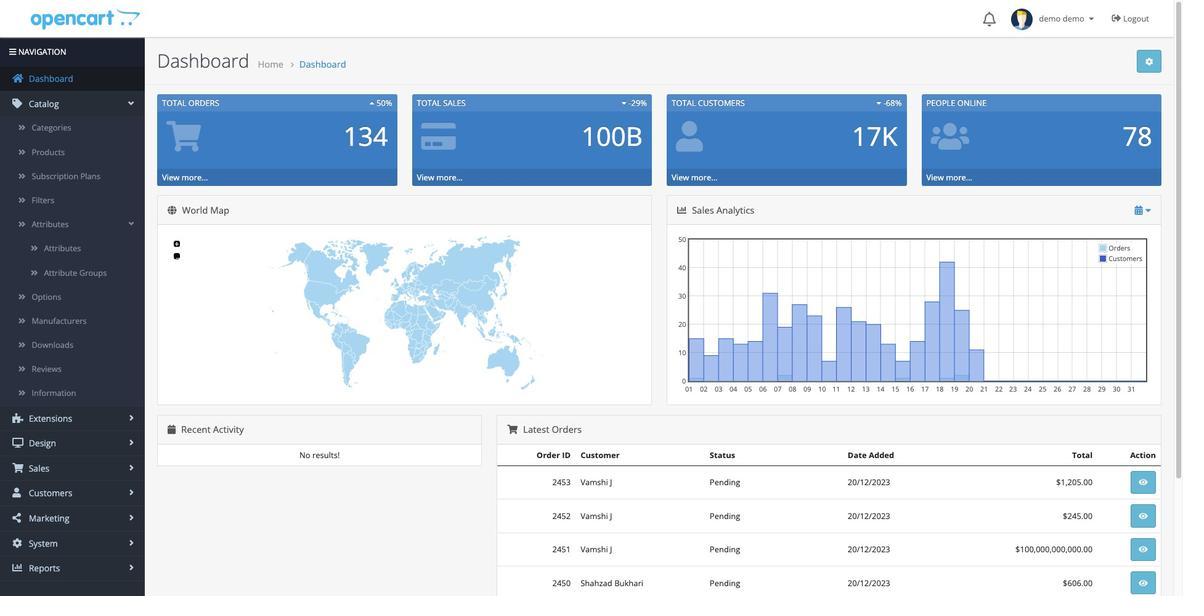 Task type: vqa. For each thing, say whether or not it's contained in the screenshot.


Task type: describe. For each thing, give the bounding box(es) containing it.
vamshi j for 2451
[[581, 544, 612, 555]]

caret down image for 17k
[[877, 99, 882, 107]]

categories link
[[0, 116, 145, 140]]

globe image
[[168, 206, 177, 215]]

50
[[679, 235, 686, 244]]

latest orders
[[521, 424, 582, 436]]

0 vertical spatial sales
[[443, 97, 466, 108]]

caret down image inside demo demo 'link'
[[1087, 15, 1097, 23]]

shopping cart image for latest orders
[[507, 425, 518, 435]]

2452
[[553, 511, 571, 522]]

1 demo from the left
[[1039, 13, 1061, 24]]

20/12/2023 for $100,000,000,000.00
[[848, 544, 890, 555]]

vamshi j for 2452
[[581, 511, 612, 522]]

view image for $1,205.00
[[1139, 479, 1148, 487]]

vamshi for 2452
[[581, 511, 608, 522]]

06
[[759, 385, 767, 394]]

sign out alt image
[[1112, 14, 1121, 23]]

2 horizontal spatial dashboard
[[299, 58, 346, 70]]

sales for sales analytics
[[692, 204, 714, 216]]

marketing link
[[0, 507, 145, 531]]

home image
[[12, 73, 23, 83]]

+
[[175, 238, 179, 250]]

share alt image
[[12, 513, 23, 523]]

11
[[833, 385, 840, 394]]

analytics
[[717, 204, 755, 216]]

order id
[[537, 450, 571, 461]]

total orders
[[162, 97, 219, 108]]

1 vertical spatial 20
[[966, 385, 973, 394]]

catalog
[[27, 98, 59, 110]]

added
[[869, 450, 894, 461]]

extensions link
[[0, 407, 145, 431]]

calendar alt image
[[1135, 206, 1143, 215]]

design link
[[0, 432, 145, 456]]

j for 2453
[[610, 477, 612, 488]]

logout
[[1123, 13, 1149, 24]]

more... for 100b
[[437, 172, 463, 183]]

- for 100b
[[629, 97, 631, 108]]

cog image
[[12, 538, 23, 548]]

caret down image for 100b
[[622, 99, 627, 107]]

filters
[[32, 195, 54, 206]]

13
[[862, 385, 870, 394]]

latest
[[523, 424, 549, 436]]

0 horizontal spatial dashboard
[[27, 73, 73, 85]]

people online
[[927, 97, 987, 108]]

demo demo image
[[1011, 9, 1033, 30]]

system link
[[0, 532, 145, 556]]

sales link
[[0, 457, 145, 481]]

world map
[[180, 204, 229, 216]]

people
[[927, 97, 956, 108]]

system
[[27, 538, 58, 550]]

25
[[1039, 385, 1047, 394]]

09
[[804, 385, 811, 394]]

1 horizontal spatial dashboard link
[[299, 58, 346, 70]]

total for 100b
[[417, 97, 441, 108]]

attribute groups
[[44, 267, 107, 278]]

04
[[730, 385, 737, 394]]

total for 17k
[[672, 97, 696, 108]]

28
[[1083, 385, 1091, 394]]

$1,205.00
[[1057, 477, 1093, 488]]

navigation
[[16, 46, 66, 57]]

2450
[[553, 578, 571, 589]]

activity
[[213, 424, 244, 436]]

vamshi for 2451
[[581, 544, 608, 555]]

shahzad bukhari
[[581, 578, 644, 589]]

demo demo link
[[1005, 0, 1103, 37]]

07
[[774, 385, 782, 394]]

options
[[32, 291, 61, 302]]

subscription
[[32, 171, 78, 182]]

subscription plans
[[32, 171, 100, 182]]

15
[[892, 385, 899, 394]]

tag image
[[12, 98, 23, 108]]

0 horizontal spatial 10
[[679, 348, 686, 357]]

+ −
[[175, 238, 180, 264]]

19
[[951, 385, 959, 394]]

desktop image
[[12, 438, 23, 448]]

products link
[[0, 140, 145, 164]]

logout link
[[1103, 0, 1162, 37]]

information link
[[0, 382, 145, 406]]

view for 78
[[927, 172, 944, 183]]

1 horizontal spatial dashboard
[[157, 48, 249, 73]]

customer
[[581, 450, 620, 461]]

puzzle piece image
[[12, 413, 23, 423]]

subscription plans link
[[0, 164, 145, 189]]

map
[[210, 204, 229, 216]]

$100,000,000,000.00
[[1016, 544, 1093, 555]]

reports
[[27, 563, 60, 575]]

view for 100b
[[417, 172, 434, 183]]

-68%
[[882, 97, 902, 108]]

status
[[710, 450, 735, 461]]

groups
[[79, 267, 107, 278]]

downloads
[[32, 340, 73, 351]]

products
[[32, 146, 65, 158]]

29
[[1098, 385, 1106, 394]]

2 attributes link from the top
[[0, 237, 145, 261]]

world
[[182, 204, 208, 216]]

31
[[1128, 385, 1135, 394]]

catalog link
[[0, 92, 145, 116]]

attribute
[[44, 267, 77, 278]]

pending for 2450
[[710, 578, 740, 589]]

view image for $606.00
[[1139, 580, 1148, 588]]

17k
[[852, 118, 898, 154]]

recent
[[181, 424, 211, 436]]

1 horizontal spatial customers
[[698, 97, 745, 108]]

14
[[877, 385, 885, 394]]

view more... for 100b
[[417, 172, 463, 183]]

18
[[936, 385, 944, 394]]

attributes for 2nd attributes link
[[44, 243, 81, 254]]

01
[[685, 385, 693, 394]]



Task type: locate. For each thing, give the bounding box(es) containing it.
extensions
[[27, 413, 72, 424]]

1 vertical spatial view image
[[1139, 580, 1148, 588]]

21
[[981, 385, 988, 394]]

action
[[1130, 450, 1156, 461]]

1 horizontal spatial caret down image
[[877, 99, 882, 107]]

dashboard up catalog
[[27, 73, 73, 85]]

2 j from the top
[[610, 511, 612, 522]]

sales for sales
[[27, 463, 49, 474]]

0 vertical spatial vamshi j
[[581, 477, 612, 488]]

1 vamshi j from the top
[[581, 477, 612, 488]]

10 left the 11
[[818, 385, 826, 394]]

view more... for 78
[[927, 172, 973, 183]]

4 view more... from the left
[[927, 172, 973, 183]]

marketing
[[27, 513, 69, 524]]

dashboard right home link
[[299, 58, 346, 70]]

2 vertical spatial sales
[[27, 463, 49, 474]]

view more... link for 17k
[[672, 172, 718, 183]]

orders
[[188, 97, 219, 108], [1109, 243, 1131, 253], [552, 424, 582, 436]]

- up 17k
[[884, 97, 886, 108]]

1 j from the top
[[610, 477, 612, 488]]

4 view from the left
[[927, 172, 944, 183]]

1 vertical spatial shopping cart image
[[12, 463, 23, 473]]

developer setting image
[[1146, 58, 1154, 66]]

attributes link down the filters
[[0, 213, 145, 237]]

0 vertical spatial 10
[[679, 348, 686, 357]]

27
[[1069, 385, 1076, 394]]

20/12/2023 for $1,205.00
[[848, 477, 890, 488]]

23
[[1010, 385, 1017, 394]]

0 vertical spatial 20
[[679, 320, 686, 329]]

0 horizontal spatial caret down image
[[1087, 15, 1097, 23]]

1 horizontal spatial -
[[884, 97, 886, 108]]

shopping cart image for sales
[[12, 463, 23, 473]]

4 20/12/2023 from the top
[[848, 578, 890, 589]]

view more... for 134
[[162, 172, 208, 183]]

sales
[[443, 97, 466, 108], [692, 204, 714, 216], [27, 463, 49, 474]]

0 horizontal spatial 20
[[679, 320, 686, 329]]

30 left 31
[[1113, 385, 1121, 394]]

1 vertical spatial vamshi
[[581, 511, 608, 522]]

78
[[1123, 118, 1153, 154]]

16
[[907, 385, 914, 394]]

attributes for 1st attributes link from the top of the page
[[32, 219, 69, 230]]

1 pending from the top
[[710, 477, 740, 488]]

sales analytics
[[690, 204, 755, 216]]

vamshi j down customer
[[581, 477, 612, 488]]

customers link
[[0, 482, 145, 506]]

4 view more... link from the left
[[927, 172, 973, 183]]

0 horizontal spatial demo
[[1039, 13, 1061, 24]]

vamshi j for 2453
[[581, 477, 612, 488]]

1 horizontal spatial sales
[[443, 97, 466, 108]]

-
[[629, 97, 631, 108], [884, 97, 886, 108]]

0 horizontal spatial customers
[[27, 488, 72, 499]]

2451
[[553, 544, 571, 555]]

reviews link
[[0, 358, 145, 382]]

2 view image from the top
[[1139, 546, 1148, 554]]

order
[[537, 450, 560, 461]]

3 more... from the left
[[691, 172, 718, 183]]

26
[[1054, 385, 1062, 394]]

1 vertical spatial orders
[[1109, 243, 1131, 253]]

dashboard up total orders
[[157, 48, 249, 73]]

2 horizontal spatial sales
[[692, 204, 714, 216]]

j up shahzad bukhari
[[610, 544, 612, 555]]

0 horizontal spatial orders
[[188, 97, 219, 108]]

total for 134
[[162, 97, 186, 108]]

1 view image from the top
[[1139, 479, 1148, 487]]

no results!
[[300, 450, 340, 461]]

home
[[258, 58, 284, 70]]

22
[[995, 385, 1003, 394]]

caret down image left 68%
[[877, 99, 882, 107]]

more... for 17k
[[691, 172, 718, 183]]

pending for 2453
[[710, 477, 740, 488]]

24
[[1024, 385, 1032, 394]]

3 vamshi from the top
[[581, 544, 608, 555]]

2 vertical spatial j
[[610, 544, 612, 555]]

3 pending from the top
[[710, 544, 740, 555]]

0 horizontal spatial sales
[[27, 463, 49, 474]]

2 vamshi from the top
[[581, 511, 608, 522]]

1 view more... from the left
[[162, 172, 208, 183]]

1 20/12/2023 from the top
[[848, 477, 890, 488]]

demo demo
[[1033, 13, 1087, 24]]

1 vertical spatial sales
[[692, 204, 714, 216]]

vamshi right 2452
[[581, 511, 608, 522]]

chart bar image
[[677, 206, 687, 215]]

17
[[921, 385, 929, 394]]

manufacturers link
[[0, 309, 145, 333]]

2 20/12/2023 from the top
[[848, 511, 890, 522]]

3 j from the top
[[610, 544, 612, 555]]

j right 2452
[[610, 511, 612, 522]]

2 view more... from the left
[[417, 172, 463, 183]]

2 vertical spatial vamshi j
[[581, 544, 612, 555]]

2 view more... link from the left
[[417, 172, 463, 183]]

1 view more... link from the left
[[162, 172, 208, 183]]

more...
[[182, 172, 208, 183], [437, 172, 463, 183], [691, 172, 718, 183], [946, 172, 973, 183]]

0 horizontal spatial shopping cart image
[[12, 463, 23, 473]]

vamshi j right 2452
[[581, 511, 612, 522]]

options link
[[0, 285, 145, 309]]

2 view image from the top
[[1139, 580, 1148, 588]]

3 view more... link from the left
[[672, 172, 718, 183]]

0 horizontal spatial 30
[[679, 291, 686, 301]]

sales inside sales link
[[27, 463, 49, 474]]

3 view more... from the left
[[672, 172, 718, 183]]

3 view from the left
[[672, 172, 689, 183]]

1 vamshi from the top
[[581, 477, 608, 488]]

total customers
[[672, 97, 745, 108]]

shahzad
[[581, 578, 612, 589]]

1 view image from the top
[[1139, 513, 1148, 521]]

vamshi
[[581, 477, 608, 488], [581, 511, 608, 522], [581, 544, 608, 555]]

1 vertical spatial caret down image
[[1145, 206, 1151, 215]]

vamshi j up shahzad
[[581, 544, 612, 555]]

0 horizontal spatial dashboard link
[[0, 67, 145, 91]]

2 demo from the left
[[1063, 13, 1085, 24]]

total
[[162, 97, 186, 108], [417, 97, 441, 108], [672, 97, 696, 108], [1072, 450, 1093, 461]]

caret down image
[[622, 99, 627, 107], [877, 99, 882, 107]]

view for 17k
[[672, 172, 689, 183]]

20/12/2023 for $606.00
[[848, 578, 890, 589]]

categories
[[32, 122, 71, 133]]

0 vertical spatial view image
[[1139, 479, 1148, 487]]

0 vertical spatial vamshi
[[581, 477, 608, 488]]

0 vertical spatial attributes
[[32, 219, 69, 230]]

1 - from the left
[[629, 97, 631, 108]]

more... for 78
[[946, 172, 973, 183]]

vamshi down customer
[[581, 477, 608, 488]]

j for 2452
[[610, 511, 612, 522]]

shopping cart image inside sales link
[[12, 463, 23, 473]]

filters link
[[0, 189, 145, 213]]

caret down image
[[1087, 15, 1097, 23], [1145, 206, 1151, 215]]

bell image
[[983, 12, 996, 27]]

pending for 2452
[[710, 511, 740, 522]]

0 vertical spatial shopping cart image
[[507, 425, 518, 435]]

1 vertical spatial attributes
[[44, 243, 81, 254]]

dashboard link right home link
[[299, 58, 346, 70]]

3 vamshi j from the top
[[581, 544, 612, 555]]

-29%
[[627, 97, 647, 108]]

j for 2451
[[610, 544, 612, 555]]

information
[[32, 388, 76, 399]]

j down customer
[[610, 477, 612, 488]]

demo left sign out alt image
[[1063, 13, 1085, 24]]

1 more... from the left
[[182, 172, 208, 183]]

30 down 40
[[679, 291, 686, 301]]

view image for $245.00
[[1139, 513, 1148, 521]]

20/12/2023 for $245.00
[[848, 511, 890, 522]]

2 pending from the top
[[710, 511, 740, 522]]

0 horizontal spatial -
[[629, 97, 631, 108]]

caret down image right calendar alt icon
[[1145, 206, 1151, 215]]

more... for 134
[[182, 172, 208, 183]]

1 vertical spatial customers
[[1109, 254, 1143, 263]]

view more... for 17k
[[672, 172, 718, 183]]

id
[[562, 450, 571, 461]]

dashboard
[[157, 48, 249, 73], [299, 58, 346, 70], [27, 73, 73, 85]]

100b
[[582, 118, 643, 154]]

0 vertical spatial view image
[[1139, 513, 1148, 521]]

view image for $100,000,000,000.00
[[1139, 546, 1148, 554]]

attributes link
[[0, 213, 145, 237], [0, 237, 145, 261]]

orders for total orders
[[188, 97, 219, 108]]

$606.00
[[1063, 578, 1093, 589]]

results!
[[312, 450, 340, 461]]

view more...
[[162, 172, 208, 183], [417, 172, 463, 183], [672, 172, 718, 183], [927, 172, 973, 183]]

attributes up attribute
[[44, 243, 81, 254]]

05
[[745, 385, 752, 394]]

2 horizontal spatial orders
[[1109, 243, 1131, 253]]

view image
[[1139, 479, 1148, 487], [1139, 546, 1148, 554]]

0 vertical spatial caret down image
[[1087, 15, 1097, 23]]

user image
[[12, 488, 23, 498]]

view more... link for 78
[[927, 172, 973, 183]]

20 right 19
[[966, 385, 973, 394]]

68%
[[886, 97, 902, 108]]

attributes link up attribute groups
[[0, 237, 145, 261]]

1 horizontal spatial orders
[[552, 424, 582, 436]]

j
[[610, 477, 612, 488], [610, 511, 612, 522], [610, 544, 612, 555]]

attributes down the filters
[[32, 219, 69, 230]]

2 vertical spatial orders
[[552, 424, 582, 436]]

1 horizontal spatial 30
[[1113, 385, 1121, 394]]

1 vertical spatial view image
[[1139, 546, 1148, 554]]

2 - from the left
[[884, 97, 886, 108]]

dashboard link
[[299, 58, 346, 70], [0, 67, 145, 91]]

total sales
[[417, 97, 466, 108]]

2 more... from the left
[[437, 172, 463, 183]]

vamshi j
[[581, 477, 612, 488], [581, 511, 612, 522], [581, 544, 612, 555]]

$245.00
[[1063, 511, 1093, 522]]

shopping cart image up user image
[[12, 463, 23, 473]]

date added
[[848, 450, 894, 461]]

shopping cart image left latest
[[507, 425, 518, 435]]

40
[[679, 263, 686, 272]]

0 vertical spatial j
[[610, 477, 612, 488]]

bars image
[[9, 48, 16, 56]]

shopping cart image
[[507, 425, 518, 435], [12, 463, 23, 473]]

2 vertical spatial vamshi
[[581, 544, 608, 555]]

chart bar image
[[12, 563, 23, 573]]

1 vertical spatial j
[[610, 511, 612, 522]]

demo right demo demo "image"
[[1039, 13, 1061, 24]]

134
[[344, 118, 388, 154]]

opencart image
[[29, 7, 140, 30]]

1 vertical spatial vamshi j
[[581, 511, 612, 522]]

02
[[700, 385, 708, 394]]

1 attributes link from the top
[[0, 213, 145, 237]]

attributes
[[32, 219, 69, 230], [44, 243, 81, 254]]

4 pending from the top
[[710, 578, 740, 589]]

2 vertical spatial customers
[[27, 488, 72, 499]]

recent activity
[[179, 424, 244, 436]]

design
[[27, 438, 56, 449]]

plans
[[80, 171, 100, 182]]

- up 100b
[[629, 97, 631, 108]]

downloads link
[[0, 333, 145, 358]]

2453
[[553, 477, 571, 488]]

50%
[[374, 97, 392, 108]]

- for 17k
[[884, 97, 886, 108]]

4 more... from the left
[[946, 172, 973, 183]]

20 down 40
[[679, 320, 686, 329]]

2 view from the left
[[417, 172, 434, 183]]

orders for latest orders
[[552, 424, 582, 436]]

1 caret down image from the left
[[622, 99, 627, 107]]

20/12/2023
[[848, 477, 890, 488], [848, 511, 890, 522], [848, 544, 890, 555], [848, 578, 890, 589]]

1 vertical spatial 30
[[1113, 385, 1121, 394]]

2 vamshi j from the top
[[581, 511, 612, 522]]

0 vertical spatial customers
[[698, 97, 745, 108]]

1 view from the left
[[162, 172, 180, 183]]

caret up image
[[369, 99, 374, 107]]

1 horizontal spatial demo
[[1063, 13, 1085, 24]]

2 caret down image from the left
[[877, 99, 882, 107]]

1 vertical spatial 10
[[818, 385, 826, 394]]

vamshi right 2451
[[581, 544, 608, 555]]

0 horizontal spatial caret down image
[[622, 99, 627, 107]]

3 20/12/2023 from the top
[[848, 544, 890, 555]]

view image
[[1139, 513, 1148, 521], [1139, 580, 1148, 588]]

1 horizontal spatial 20
[[966, 385, 973, 394]]

attribute groups link
[[0, 261, 145, 285]]

caret down image left sign out alt image
[[1087, 15, 1097, 23]]

dashboard link up the catalog link
[[0, 67, 145, 91]]

10
[[679, 348, 686, 357], [818, 385, 826, 394]]

1 horizontal spatial caret down image
[[1145, 206, 1151, 215]]

view for 134
[[162, 172, 180, 183]]

0
[[682, 377, 686, 386]]

calendar image
[[168, 425, 176, 435]]

1 horizontal spatial shopping cart image
[[507, 425, 518, 435]]

12
[[847, 385, 855, 394]]

pending for 2451
[[710, 544, 740, 555]]

0 vertical spatial orders
[[188, 97, 219, 108]]

date
[[848, 450, 867, 461]]

2 horizontal spatial customers
[[1109, 254, 1143, 263]]

view more... link for 100b
[[417, 172, 463, 183]]

vamshi for 2453
[[581, 477, 608, 488]]

10 up 0
[[679, 348, 686, 357]]

0 vertical spatial 30
[[679, 291, 686, 301]]

caret down image left 29%
[[622, 99, 627, 107]]

view more... link for 134
[[162, 172, 208, 183]]

1 horizontal spatial 10
[[818, 385, 826, 394]]

03
[[715, 385, 723, 394]]



